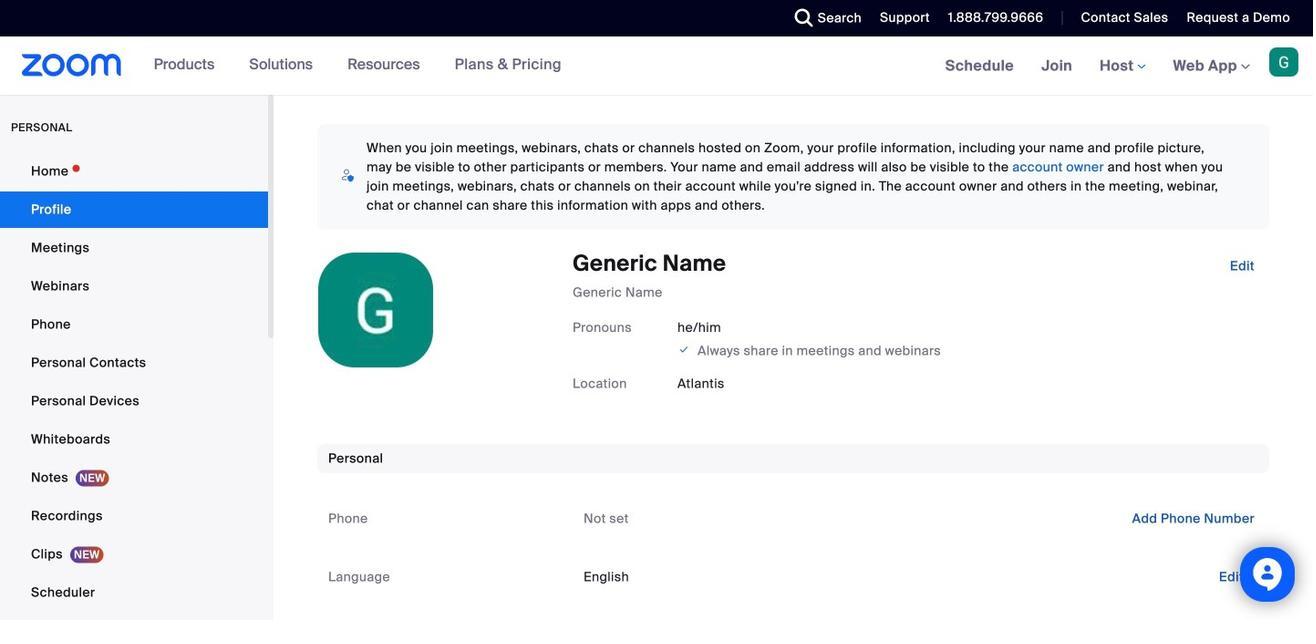 Task type: vqa. For each thing, say whether or not it's contained in the screenshot.
checked icon
yes



Task type: locate. For each thing, give the bounding box(es) containing it.
user photo image
[[318, 253, 433, 368]]

profile picture image
[[1270, 47, 1299, 77]]

zoom logo image
[[22, 54, 122, 77]]

checked image
[[678, 341, 691, 359]]

banner
[[0, 36, 1314, 96]]

product information navigation
[[140, 36, 576, 95]]

meetings navigation
[[932, 36, 1314, 96]]



Task type: describe. For each thing, give the bounding box(es) containing it.
personal menu menu
[[0, 153, 268, 620]]

edit user photo image
[[361, 302, 390, 318]]



